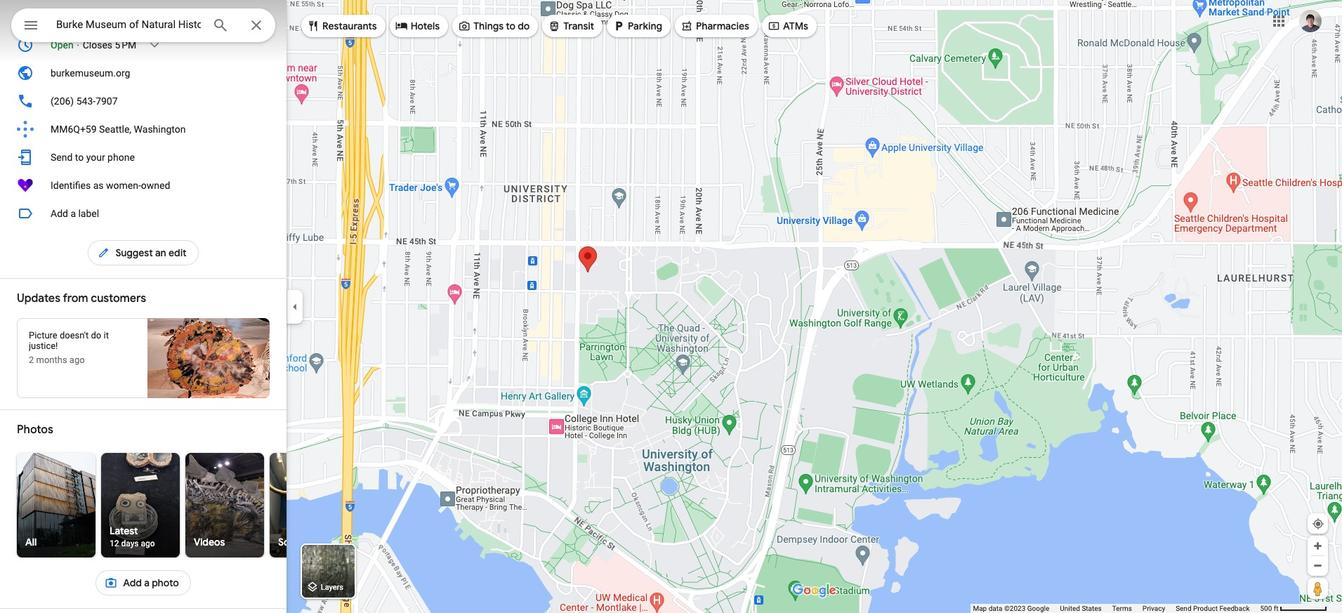 Task type: describe. For each thing, give the bounding box(es) containing it.
Burke Museum of Natural History and… field
[[11, 8, 275, 42]]

 button
[[11, 8, 51, 45]]

parking
[[628, 20, 662, 32]]

customers
[[91, 291, 146, 306]]

sculpture
[[278, 536, 322, 549]]

add a label button
[[0, 199, 287, 228]]

things
[[473, 20, 504, 32]]

atms
[[783, 20, 808, 32]]


[[681, 18, 693, 33]]

photo
[[152, 577, 179, 589]]

feedback
[[1220, 605, 1250, 612]]

all button
[[0, 453, 135, 558]]

©2023
[[1004, 605, 1026, 612]]

 restaurants
[[307, 18, 377, 33]]

phone
[[108, 152, 135, 163]]


[[395, 18, 408, 33]]

as
[[93, 180, 104, 191]]

an
[[155, 247, 166, 259]]

 suggest an edit
[[97, 245, 187, 261]]

543-
[[76, 96, 96, 107]]

 search field
[[11, 8, 275, 45]]

doesn't
[[60, 330, 89, 341]]

500 ft
[[1260, 605, 1279, 612]]

burke museum of natural history and culture main content
[[0, 0, 517, 613]]

information for burke museum of natural history and culture region
[[0, 3, 287, 199]]

months
[[36, 355, 67, 365]]

 transit
[[548, 18, 594, 33]]

from
[[63, 291, 88, 306]]

google maps element
[[0, 0, 1342, 613]]

all
[[25, 536, 37, 549]]


[[768, 18, 780, 33]]

transit
[[563, 20, 594, 32]]

mm6q+59
[[51, 124, 97, 135]]

add a photo button
[[96, 566, 191, 600]]

none field inside burke museum of natural history and… field
[[56, 16, 201, 33]]

hotels
[[411, 20, 440, 32]]

a for photo
[[144, 577, 150, 589]]

footer inside google maps element
[[973, 604, 1260, 613]]

do inside picture doesn't do it justice! 2 months ago
[[91, 330, 101, 341]]

add a photo image
[[105, 577, 117, 589]]


[[307, 18, 320, 33]]

to inside send to your phone button
[[75, 152, 84, 163]]

send product feedback
[[1176, 605, 1250, 612]]

7907
[[96, 96, 118, 107]]

layers
[[321, 583, 343, 592]]

owned
[[141, 180, 170, 191]]

identifies
[[51, 180, 91, 191]]

add for add a photo
[[123, 577, 142, 589]]

privacy
[[1143, 605, 1165, 612]]

it
[[104, 330, 109, 341]]

hours image
[[17, 37, 34, 53]]


[[458, 18, 471, 33]]

burkemuseum.org
[[51, 67, 130, 79]]

 things to do
[[458, 18, 530, 33]]

justice!
[[29, 341, 58, 351]]

 parking
[[613, 18, 662, 33]]

ago inside the latest 12 days ago
[[141, 539, 155, 549]]

500
[[1260, 605, 1272, 612]]

updates
[[17, 291, 60, 306]]

way
[[119, 11, 137, 22]]

send for send product feedback
[[1176, 605, 1192, 612]]

videos
[[194, 536, 225, 549]]

your
[[86, 152, 105, 163]]

zoom out image
[[1313, 560, 1323, 571]]

4303 memorial way northeast, seattle, wa 98195
[[51, 11, 268, 22]]

map data ©2023 google
[[973, 605, 1050, 612]]

12
[[110, 539, 119, 549]]

privacy button
[[1143, 604, 1165, 613]]



Task type: locate. For each thing, give the bounding box(es) containing it.
0 horizontal spatial add
[[51, 208, 68, 219]]

google account: nolan park  
(nolan.park@adept.ai) image
[[1299, 10, 1322, 32]]

0 horizontal spatial a
[[71, 208, 76, 219]]

collapse side panel image
[[287, 299, 303, 314]]

add left "label"
[[51, 208, 68, 219]]

add inside button
[[123, 577, 142, 589]]

united states button
[[1060, 604, 1102, 613]]

northeast,
[[140, 11, 186, 22]]

a for label
[[71, 208, 76, 219]]

2
[[29, 355, 34, 365]]

0 horizontal spatial ago
[[69, 355, 85, 365]]

mm6q+59 seattle, washington
[[51, 124, 186, 135]]

(206)
[[51, 96, 74, 107]]

burkemuseum.org link
[[0, 59, 287, 87]]


[[613, 18, 625, 33]]

footer
[[973, 604, 1260, 613]]

0 horizontal spatial send
[[51, 152, 73, 163]]

do left 
[[518, 20, 530, 32]]

seattle,
[[188, 11, 220, 22], [99, 124, 131, 135]]

1 vertical spatial ago
[[141, 539, 155, 549]]

1 vertical spatial do
[[91, 330, 101, 341]]

do
[[518, 20, 530, 32], [91, 330, 101, 341]]

restaurants
[[322, 20, 377, 32]]

add right add a photo
[[123, 577, 142, 589]]

0 vertical spatial ago
[[69, 355, 85, 365]]

latest 12 days ago
[[110, 525, 155, 549]]

(206) 543-7907 button
[[0, 87, 287, 115]]

0 horizontal spatial seattle,
[[99, 124, 131, 135]]

terms button
[[1112, 604, 1132, 613]]

0 vertical spatial do
[[518, 20, 530, 32]]

0 vertical spatial to
[[506, 20, 516, 32]]

picture
[[29, 330, 57, 341]]

edit
[[169, 247, 187, 259]]

map
[[973, 605, 987, 612]]

footer containing map data ©2023 google
[[973, 604, 1260, 613]]

 pharmacies
[[681, 18, 749, 33]]

1 vertical spatial add
[[123, 577, 142, 589]]

1 horizontal spatial do
[[518, 20, 530, 32]]

add
[[51, 208, 68, 219], [123, 577, 142, 589]]

a left the photo
[[144, 577, 150, 589]]


[[22, 15, 39, 35]]

label
[[78, 208, 99, 219]]

sculpture button
[[270, 453, 348, 558]]

send to your phone button
[[0, 143, 287, 171]]

wa
[[223, 11, 238, 22]]

add inside button
[[51, 208, 68, 219]]

do inside  things to do
[[518, 20, 530, 32]]

1 horizontal spatial seattle,
[[188, 11, 220, 22]]

1 horizontal spatial to
[[506, 20, 516, 32]]

add a photo
[[123, 577, 179, 589]]

a left "label"
[[71, 208, 76, 219]]

ago
[[69, 355, 85, 365], [141, 539, 155, 549]]

a inside button
[[144, 577, 150, 589]]

0 horizontal spatial to
[[75, 152, 84, 163]]

mm6q+59 seattle, washington button
[[0, 115, 287, 143]]

days
[[121, 539, 139, 549]]

picture doesn't do it justice! 2 months ago
[[29, 330, 109, 365]]

to left your
[[75, 152, 84, 163]]


[[97, 245, 110, 261]]

suggest
[[115, 247, 153, 259]]

send left product
[[1176, 605, 1192, 612]]

united
[[1060, 605, 1080, 612]]

send product feedback button
[[1176, 604, 1250, 613]]

0 vertical spatial add
[[51, 208, 68, 219]]

98195
[[240, 11, 268, 22]]

show open hours for the week image
[[148, 39, 161, 51]]

1 vertical spatial a
[[144, 577, 150, 589]]

ft
[[1274, 605, 1279, 612]]

1 vertical spatial seattle,
[[99, 124, 131, 135]]

1 horizontal spatial send
[[1176, 605, 1192, 612]]

latest
[[110, 525, 138, 537]]

500 ft button
[[1260, 605, 1327, 612]]

videos button
[[185, 453, 264, 558]]

1 vertical spatial send
[[1176, 605, 1192, 612]]

add a label
[[51, 208, 99, 219]]

0 vertical spatial a
[[71, 208, 76, 219]]

google
[[1027, 605, 1050, 612]]

add for add a label
[[51, 208, 68, 219]]

to right "things"
[[506, 20, 516, 32]]

washington
[[134, 124, 186, 135]]

photos
[[17, 423, 53, 437]]

memorial
[[75, 11, 117, 22]]

4303 memorial way northeast, seattle, wa 98195 button
[[0, 3, 287, 31]]

 hotels
[[395, 18, 440, 33]]

ago down the doesn't
[[69, 355, 85, 365]]

product
[[1193, 605, 1218, 612]]

(206) 543-7907
[[51, 96, 118, 107]]

do left "it"
[[91, 330, 101, 341]]

to inside  things to do
[[506, 20, 516, 32]]

send for send to your phone
[[51, 152, 73, 163]]

0 vertical spatial send
[[51, 152, 73, 163]]

ago inside picture doesn't do it justice! 2 months ago
[[69, 355, 85, 365]]


[[548, 18, 561, 33]]

send up identifies
[[51, 152, 73, 163]]

a inside button
[[71, 208, 76, 219]]

1 vertical spatial to
[[75, 152, 84, 163]]

show street view coverage image
[[1308, 578, 1328, 599]]

states
[[1082, 605, 1102, 612]]

to
[[506, 20, 516, 32], [75, 152, 84, 163]]

4303
[[51, 11, 73, 22]]

send
[[51, 152, 73, 163], [1176, 605, 1192, 612]]

updates from customers
[[17, 291, 146, 306]]

1 horizontal spatial ago
[[141, 539, 155, 549]]

 atms
[[768, 18, 808, 33]]

None field
[[56, 16, 201, 33]]

terms
[[1112, 605, 1132, 612]]

seattle, up phone
[[99, 124, 131, 135]]

send to your phone
[[51, 152, 135, 163]]

show your location image
[[1312, 518, 1325, 530]]

0 vertical spatial seattle,
[[188, 11, 220, 22]]

identifies as women-owned
[[51, 180, 170, 191]]

1 horizontal spatial a
[[144, 577, 150, 589]]

send inside information for burke museum of natural history and culture region
[[51, 152, 73, 163]]

zoom in image
[[1313, 541, 1323, 551]]

ago right days
[[141, 539, 155, 549]]

1 horizontal spatial add
[[123, 577, 142, 589]]

0 horizontal spatial do
[[91, 330, 101, 341]]

data
[[989, 605, 1003, 612]]

seattle, left wa at the left of page
[[188, 11, 220, 22]]

united states
[[1060, 605, 1102, 612]]

women-
[[106, 180, 141, 191]]



Task type: vqa. For each thing, say whether or not it's contained in the screenshot.


